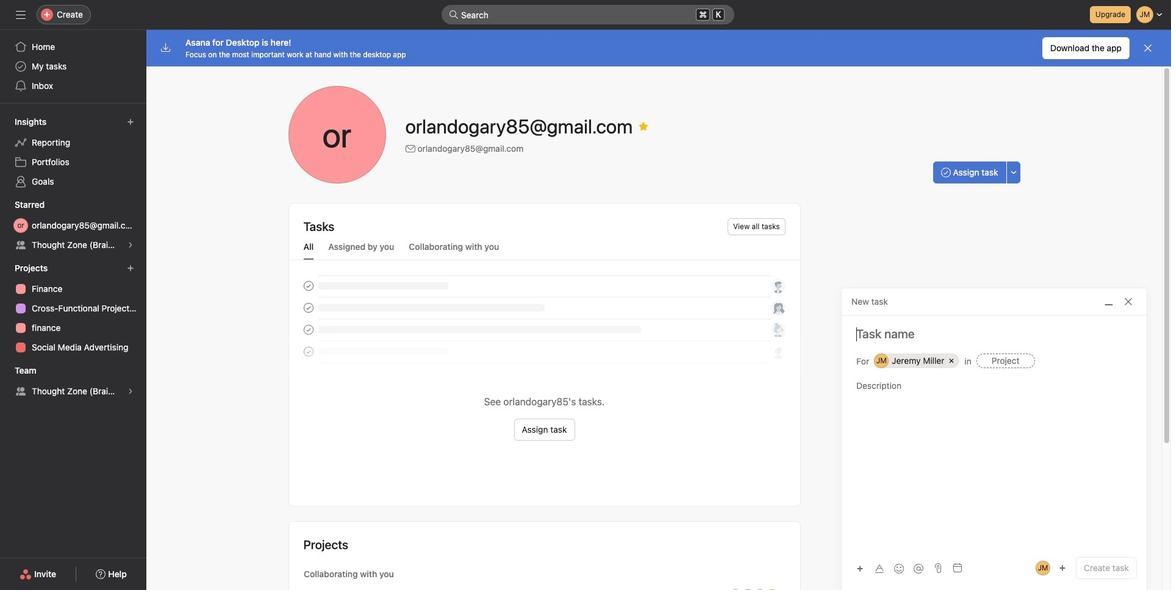 Task type: describe. For each thing, give the bounding box(es) containing it.
global element
[[0, 30, 146, 103]]

projects element
[[0, 257, 146, 360]]

formatting image
[[875, 564, 884, 574]]

insert an object image
[[856, 565, 864, 572]]

Task name text field
[[842, 326, 1147, 343]]

close image
[[1124, 297, 1133, 307]]

starred element
[[0, 194, 146, 257]]

dismiss image
[[1143, 43, 1153, 53]]

at mention image
[[914, 564, 924, 574]]

hide sidebar image
[[16, 10, 26, 20]]



Task type: locate. For each thing, give the bounding box(es) containing it.
None field
[[442, 5, 734, 24]]

dialog
[[842, 289, 1147, 590]]

see details, thought zone (brainstorm space) image
[[127, 242, 134, 249]]

new project or portfolio image
[[127, 265, 134, 272]]

tasks tabs tab list
[[289, 240, 800, 260]]

teams element
[[0, 360, 146, 404]]

minimize image
[[1104, 297, 1114, 307]]

toolbar
[[852, 560, 930, 577]]

see details, thought zone (brainstorm space) image
[[127, 388, 134, 395]]

prominent image
[[449, 10, 459, 20]]

add or remove collaborators from this task image
[[1059, 565, 1066, 572]]

remove from starred image
[[639, 121, 649, 131]]

insights element
[[0, 111, 146, 194]]

new insights image
[[127, 118, 134, 126]]

Search tasks, projects, and more text field
[[442, 5, 734, 24]]



Task type: vqa. For each thing, say whether or not it's contained in the screenshot.
Remove from starred icon
yes



